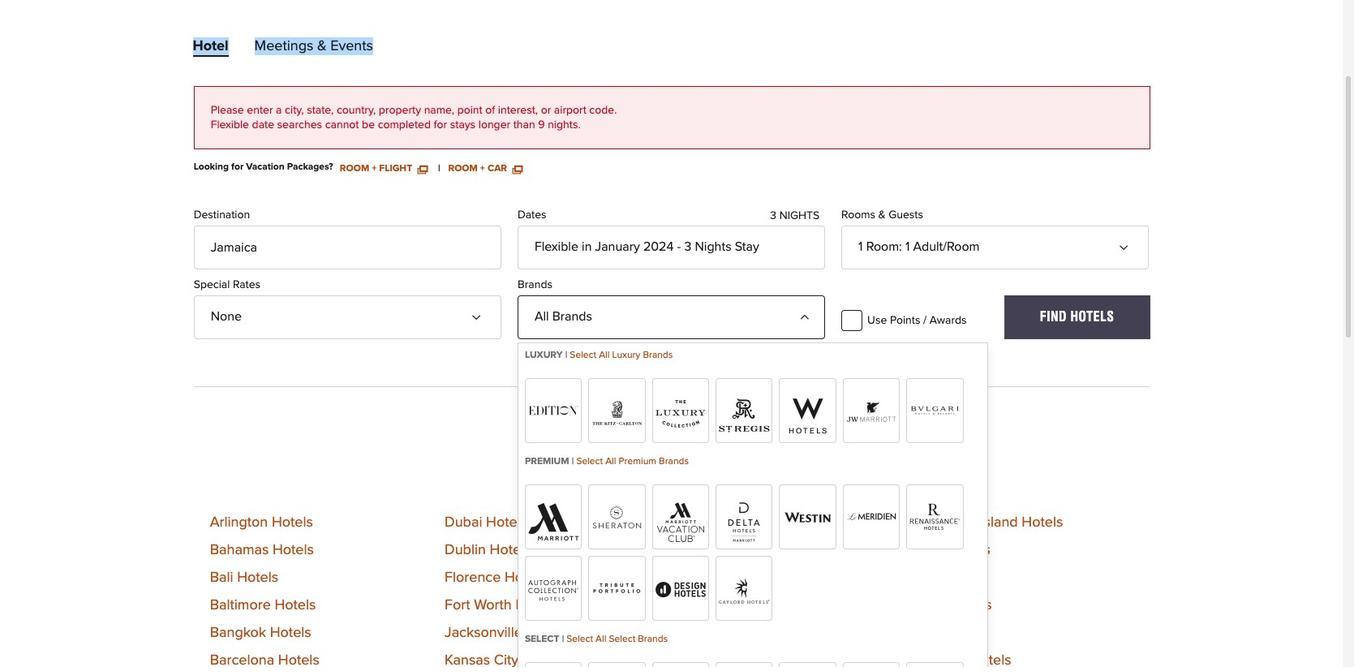 Task type: locate. For each thing, give the bounding box(es) containing it.
stays
[[450, 119, 476, 131]]

0 horizontal spatial +
[[372, 164, 377, 174]]

dublin hotels link
[[445, 543, 531, 558]]

myrtle
[[664, 571, 703, 586]]

hotels up bangkok hotels "link"
[[275, 599, 316, 613]]

1 vertical spatial 3
[[685, 240, 692, 253]]

rooms
[[842, 209, 876, 221]]

adult
[[914, 240, 943, 253]]

+
[[372, 164, 377, 174], [480, 164, 485, 174]]

looking for vacation packages?
[[194, 162, 333, 172]]

dubai
[[445, 516, 483, 530]]

all
[[535, 310, 549, 323], [599, 351, 610, 361], [606, 457, 616, 467], [596, 635, 607, 645]]

Destination text field
[[194, 226, 502, 269]]

1
[[859, 240, 863, 253], [906, 240, 910, 253]]

bahamas hotels
[[210, 543, 314, 558]]

1 vertical spatial for
[[231, 162, 244, 172]]

hotels down toronto hotels
[[948, 626, 989, 641]]

room left car
[[448, 164, 478, 174]]

hotels down bahamas hotels
[[237, 571, 279, 586]]

bali hotels link
[[210, 571, 279, 586]]

arrow down image for rooms & guests
[[1123, 236, 1136, 249]]

flexible left in
[[535, 240, 579, 253]]

hotels up myrtle beach hotels link
[[724, 543, 765, 558]]

room down rooms & guests
[[867, 240, 899, 253]]

3 left nights
[[771, 210, 777, 222]]

south padre island hotels link
[[898, 516, 1064, 530]]

0 horizontal spatial 3
[[685, 240, 692, 253]]

all right the select
[[596, 635, 607, 645]]

hotels right falls
[[750, 626, 791, 641]]

bali hotels
[[210, 571, 279, 586]]

0 vertical spatial flexible
[[211, 119, 249, 131]]

select right "luxury"
[[570, 351, 597, 361]]

hotels up the bahamas hotels link
[[272, 516, 313, 530]]

hotels up florence hotels
[[490, 543, 531, 558]]

+ for car
[[480, 164, 485, 174]]

& right rooms
[[879, 209, 886, 221]]

awards
[[930, 315, 967, 326]]

toronto hotels link
[[898, 599, 992, 613]]

1 horizontal spatial 3
[[771, 210, 777, 222]]

0 horizontal spatial flexible
[[211, 119, 249, 131]]

flexible in january 2024 - 3 nights stay
[[535, 240, 760, 253]]

hotels right island
[[1022, 516, 1064, 530]]

hotels down arlington hotels link
[[273, 543, 314, 558]]

longer
[[479, 119, 511, 131]]

| right "luxury"
[[565, 351, 568, 361]]

cannot
[[325, 119, 359, 131]]

hotels right find
[[1071, 309, 1115, 325]]

room for room + flight
[[340, 164, 369, 174]]

find hotels
[[1040, 309, 1115, 325]]

1 vertical spatial &
[[879, 209, 886, 221]]

+ left car
[[480, 164, 485, 174]]

napa hotels
[[664, 599, 743, 613]]

bahamas hotels link
[[210, 543, 314, 558]]

all left luxury at the bottom left
[[599, 351, 610, 361]]

for down name,
[[434, 119, 447, 131]]

opens in a new browser window. image
[[513, 164, 522, 174]]

1 right the :
[[906, 240, 910, 253]]

be
[[362, 119, 375, 131]]

dates
[[518, 209, 547, 221]]

1 horizontal spatial &
[[879, 209, 886, 221]]

worth
[[474, 599, 512, 613]]

points
[[890, 315, 921, 326]]

| for select |
[[562, 635, 564, 645]]

select for select all luxury brands
[[570, 351, 597, 361]]

| for luxury |
[[565, 351, 568, 361]]

brands right luxury at the bottom left
[[643, 351, 673, 361]]

arlington hotels
[[210, 516, 313, 530]]

1 horizontal spatial room
[[448, 164, 478, 174]]

jacksonville hotels link
[[445, 626, 568, 641]]

hotels inside button
[[1071, 309, 1115, 325]]

florence hotels link
[[445, 571, 546, 586]]

toronto hotels
[[898, 599, 992, 613]]

fort worth hotels
[[445, 599, 557, 613]]

room + car
[[448, 164, 510, 174]]

hotels up dublin hotels 'link'
[[486, 516, 528, 530]]

south padre island hotels
[[898, 516, 1064, 530]]

1 + from the left
[[372, 164, 377, 174]]

montreal
[[664, 543, 720, 558]]

& left events
[[317, 39, 327, 54]]

dublin hotels
[[445, 543, 531, 558]]

1 down rooms
[[859, 240, 863, 253]]

looking
[[194, 162, 229, 172]]

0 vertical spatial &
[[317, 39, 327, 54]]

0 horizontal spatial 1
[[859, 240, 863, 253]]

select
[[570, 351, 597, 361], [577, 457, 603, 467], [567, 635, 593, 645], [609, 635, 636, 645]]

state,
[[307, 105, 334, 116]]

& for meetings
[[317, 39, 327, 54]]

hotels down south padre island hotels link at the bottom of page
[[950, 543, 991, 558]]

falls
[[717, 626, 746, 641]]

1 horizontal spatial +
[[480, 164, 485, 174]]

none
[[211, 310, 242, 323]]

beach up montreal hotels
[[705, 516, 746, 530]]

car
[[488, 164, 507, 174]]

myrtle beach hotels
[[664, 571, 792, 586]]

hotels up montreal hotels
[[749, 516, 791, 530]]

baltimore hotels
[[210, 599, 316, 613]]

flexible
[[211, 119, 249, 131], [535, 240, 579, 253]]

0 vertical spatial arrow down image
[[1123, 236, 1136, 249]]

hotels for sydney hotels
[[950, 543, 991, 558]]

arrow down image inside none link
[[475, 306, 488, 319]]

1 horizontal spatial arrow down image
[[1123, 236, 1136, 249]]

napa hotels link
[[664, 599, 743, 613]]

meetings
[[255, 39, 314, 54]]

hotels up "fort worth hotels"
[[505, 571, 546, 586]]

beach down montreal hotels link
[[707, 571, 747, 586]]

1 vertical spatial beach
[[707, 571, 747, 586]]

sydney hotels link
[[898, 543, 991, 558]]

property
[[379, 105, 421, 116]]

| right premium
[[572, 457, 574, 467]]

beach for miami
[[705, 516, 746, 530]]

montreal hotels link
[[664, 543, 765, 558]]

hotels for bangkok hotels
[[270, 626, 311, 641]]

select right the select
[[567, 635, 593, 645]]

0 vertical spatial beach
[[705, 516, 746, 530]]

hotels for arlington hotels
[[272, 516, 313, 530]]

for right looking
[[231, 162, 244, 172]]

1 horizontal spatial flexible
[[535, 240, 579, 253]]

jacksonville hotels
[[445, 626, 568, 641]]

all left premium
[[606, 457, 616, 467]]

brands for select all premium brands
[[659, 457, 689, 467]]

-
[[677, 240, 681, 253]]

0 vertical spatial 3
[[771, 210, 777, 222]]

baltimore
[[210, 599, 271, 613]]

3 nights
[[771, 210, 820, 222]]

1 horizontal spatial 1
[[906, 240, 910, 253]]

hotels for florence hotels
[[505, 571, 546, 586]]

|
[[438, 164, 440, 174], [565, 351, 568, 361], [572, 457, 574, 467], [562, 635, 564, 645]]

| right the select
[[562, 635, 564, 645]]

brands up luxury | select all luxury brands
[[553, 310, 592, 323]]

find
[[1040, 309, 1067, 325]]

use
[[868, 315, 887, 326]]

bahamas
[[210, 543, 269, 558]]

enter
[[247, 105, 273, 116]]

1 1 from the left
[[859, 240, 863, 253]]

:
[[899, 240, 902, 253]]

than
[[514, 119, 535, 131]]

/room
[[943, 240, 980, 253]]

room + car link
[[448, 162, 522, 174]]

0 horizontal spatial room
[[340, 164, 369, 174]]

flexible down please at the left top of the page
[[211, 119, 249, 131]]

premium
[[525, 457, 569, 467]]

select right premium
[[577, 457, 603, 467]]

select for select all select brands
[[567, 635, 593, 645]]

premium
[[619, 457, 657, 467]]

hotels up niagara falls hotels
[[701, 599, 743, 613]]

hotels down baltimore hotels link
[[270, 626, 311, 641]]

/
[[924, 315, 927, 326]]

+ for flight
[[372, 164, 377, 174]]

hotels for napa hotels
[[701, 599, 743, 613]]

1 vertical spatial arrow down image
[[475, 306, 488, 319]]

hotels up the select
[[516, 599, 557, 613]]

1 horizontal spatial for
[[434, 119, 447, 131]]

nights
[[695, 240, 732, 253]]

hotels down "fort worth hotels"
[[526, 626, 568, 641]]

completed
[[378, 119, 431, 131]]

room left flight
[[340, 164, 369, 174]]

hotels for dublin hotels
[[490, 543, 531, 558]]

in
[[582, 240, 592, 253]]

brands down napa
[[638, 635, 668, 645]]

miami
[[664, 516, 701, 530]]

hotels for toronto hotels
[[951, 599, 992, 613]]

+ left flight
[[372, 164, 377, 174]]

0 vertical spatial for
[[434, 119, 447, 131]]

please
[[211, 105, 244, 116]]

hotels up tucson hotels link at right bottom
[[951, 599, 992, 613]]

3 right -
[[685, 240, 692, 253]]

1 vertical spatial flexible
[[535, 240, 579, 253]]

packages?
[[287, 162, 333, 172]]

florence hotels
[[445, 571, 546, 586]]

brands right premium
[[659, 457, 689, 467]]

brands for select all select brands
[[638, 635, 668, 645]]

0 horizontal spatial arrow down image
[[475, 306, 488, 319]]

arrow down image
[[1123, 236, 1136, 249], [475, 306, 488, 319]]

hotels down montreal hotels link
[[751, 571, 792, 586]]

0 horizontal spatial &
[[317, 39, 327, 54]]

brands up all brands
[[518, 279, 553, 290]]

hotels for jacksonville hotels
[[526, 626, 568, 641]]

dublin
[[445, 543, 486, 558]]

2 + from the left
[[480, 164, 485, 174]]

&
[[317, 39, 327, 54], [879, 209, 886, 221]]



Task type: describe. For each thing, give the bounding box(es) containing it.
brands for select all luxury brands
[[643, 351, 673, 361]]

bangkok hotels link
[[210, 626, 311, 641]]

all brands link
[[518, 295, 826, 339]]

2 horizontal spatial room
[[867, 240, 899, 253]]

searches
[[277, 119, 322, 131]]

beach for myrtle
[[707, 571, 747, 586]]

premium | select all premium brands
[[525, 457, 689, 467]]

niagara falls hotels
[[664, 626, 791, 641]]

south
[[898, 516, 936, 530]]

stay
[[735, 240, 760, 253]]

of
[[486, 105, 495, 116]]

montreal hotels
[[664, 543, 765, 558]]

hotels for bali hotels
[[237, 571, 279, 586]]

tucson hotels
[[898, 626, 989, 641]]

niagara falls hotels link
[[664, 626, 791, 641]]

select all luxury brands link
[[570, 351, 673, 361]]

for inside the please enter a city, state, country, property name, point of interest, or airport code. flexible date searches cannot be completed for stays longer than 9 nights.
[[434, 119, 447, 131]]

luxury | select all luxury brands
[[525, 351, 673, 361]]

hotel link
[[193, 39, 229, 60]]

a
[[276, 105, 282, 116]]

rooms & guests
[[842, 209, 924, 221]]

0 horizontal spatial for
[[231, 162, 244, 172]]

select left niagara
[[609, 635, 636, 645]]

luxury
[[525, 351, 563, 361]]

room for room + car
[[448, 164, 478, 174]]

room + flight link
[[340, 162, 428, 174]]

trigger image
[[799, 306, 812, 319]]

padre
[[940, 516, 977, 530]]

bangkok
[[210, 626, 266, 641]]

jacksonville
[[445, 626, 523, 641]]

select all select brands link
[[567, 635, 668, 645]]

select for select all premium brands
[[577, 457, 603, 467]]

special
[[194, 279, 230, 290]]

all for select |
[[596, 635, 607, 645]]

flexible inside the please enter a city, state, country, property name, point of interest, or airport code. flexible date searches cannot be completed for stays longer than 9 nights.
[[211, 119, 249, 131]]

| right opens in a new browser window. image
[[438, 164, 440, 174]]

special rates
[[194, 279, 261, 290]]

sydney hotels
[[898, 543, 991, 558]]

myrtle beach hotels link
[[664, 571, 792, 586]]

rates
[[233, 279, 261, 290]]

events
[[330, 39, 373, 54]]

none link
[[194, 295, 502, 339]]

bali
[[210, 571, 233, 586]]

opens in a new browser window. image
[[418, 164, 428, 174]]

fort
[[445, 599, 470, 613]]

hotels for find hotels
[[1071, 309, 1115, 325]]

all up "luxury"
[[535, 310, 549, 323]]

dubai hotels link
[[445, 516, 528, 530]]

name,
[[424, 105, 455, 116]]

january
[[595, 240, 640, 253]]

niagara
[[664, 626, 713, 641]]

florence
[[445, 571, 501, 586]]

point
[[457, 105, 483, 116]]

hotels for dubai hotels
[[486, 516, 528, 530]]

date
[[252, 119, 274, 131]]

& for rooms
[[879, 209, 886, 221]]

toronto
[[898, 599, 947, 613]]

flight
[[379, 164, 412, 174]]

all brands
[[535, 310, 592, 323]]

find hotels button
[[1005, 295, 1151, 339]]

all for premium |
[[606, 457, 616, 467]]

1 room : 1 adult /room
[[859, 240, 980, 253]]

destination
[[194, 209, 250, 221]]

code.
[[590, 105, 617, 116]]

meetings & events link
[[255, 39, 373, 60]]

arlington hotels link
[[210, 516, 313, 530]]

baltimore hotels link
[[210, 599, 316, 613]]

bangkok hotels
[[210, 626, 311, 641]]

all for luxury |
[[599, 351, 610, 361]]

2 1 from the left
[[906, 240, 910, 253]]

island
[[981, 516, 1018, 530]]

hotels for baltimore hotels
[[275, 599, 316, 613]]

hotels for montreal hotels
[[724, 543, 765, 558]]

miami beach hotels link
[[664, 516, 791, 530]]

select | select all select brands
[[525, 635, 668, 645]]

country,
[[337, 105, 376, 116]]

hotels for bahamas hotels
[[273, 543, 314, 558]]

fort worth hotels link
[[445, 599, 557, 613]]

arrow down image for special rates
[[475, 306, 488, 319]]

select all premium brands link
[[577, 457, 689, 467]]

miami beach hotels
[[664, 516, 791, 530]]

9
[[538, 119, 545, 131]]

hotels for tucson hotels
[[948, 626, 989, 641]]

room + flight
[[340, 164, 415, 174]]

| for premium |
[[572, 457, 574, 467]]

2024
[[644, 240, 674, 253]]

meetings & events
[[255, 39, 373, 54]]

interest,
[[498, 105, 538, 116]]

use points / awards
[[868, 315, 967, 326]]



Task type: vqa. For each thing, say whether or not it's contained in the screenshot.
benefits
no



